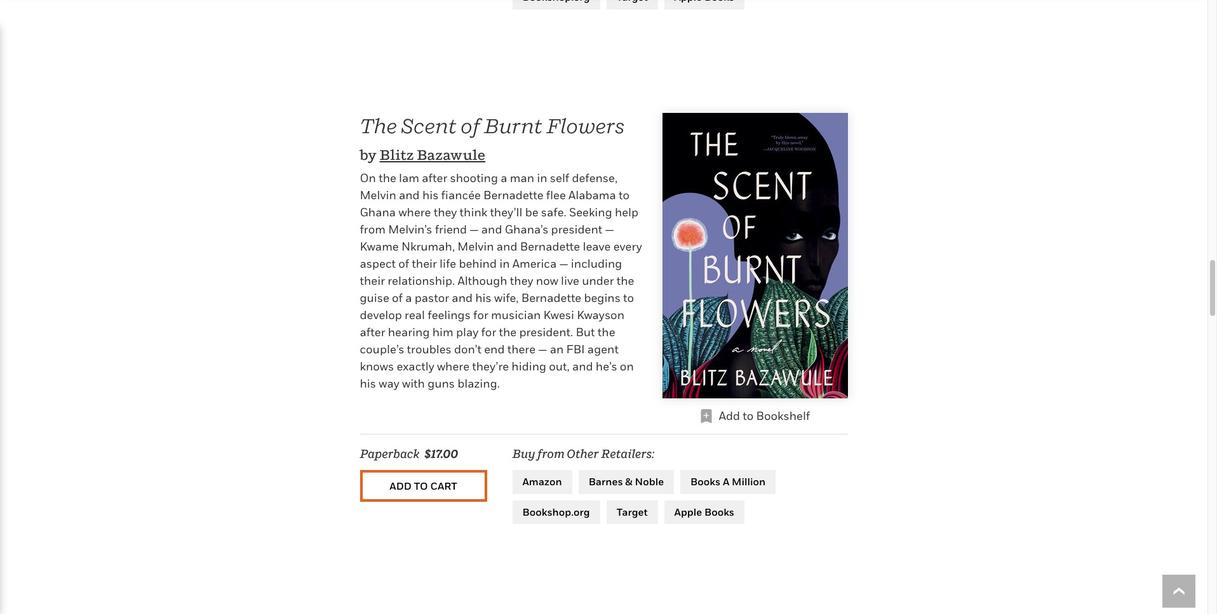 Task type: describe. For each thing, give the bounding box(es) containing it.
books a million link
[[680, 471, 776, 495]]

and down ghana's
[[497, 240, 517, 253]]

apple
[[674, 506, 702, 519]]

fbi
[[566, 343, 585, 356]]

to left bookshelf
[[743, 410, 754, 423]]

target link
[[606, 501, 658, 525]]

0 vertical spatial bernadette
[[483, 189, 544, 202]]

knows
[[360, 360, 394, 373]]

self
[[550, 171, 569, 185]]

add for add to cart
[[390, 480, 412, 493]]

way
[[379, 377, 399, 391]]

bookshelf
[[756, 410, 810, 423]]

1 horizontal spatial from
[[537, 448, 565, 461]]

retailers:
[[601, 448, 654, 461]]

and down the lam
[[399, 189, 420, 202]]

there
[[507, 343, 536, 356]]

wife,
[[494, 292, 519, 305]]

nkrumah,
[[401, 240, 455, 253]]

2 horizontal spatial his
[[475, 292, 492, 305]]

exactly
[[397, 360, 434, 373]]

target
[[617, 506, 648, 519]]

be
[[525, 206, 538, 219]]

real
[[405, 309, 425, 322]]

blitz
[[380, 146, 414, 163]]

books a million
[[691, 476, 766, 488]]

the right under
[[617, 274, 634, 288]]

every
[[613, 240, 642, 253]]

0 horizontal spatial melvin
[[360, 189, 396, 202]]

although
[[458, 274, 507, 288]]

president.
[[519, 326, 573, 339]]

seeking
[[569, 206, 612, 219]]

they'll
[[490, 206, 522, 219]]

hiding
[[512, 360, 546, 373]]

fiancée
[[441, 189, 481, 202]]

defense,
[[572, 171, 618, 185]]

help
[[615, 206, 639, 219]]

flee
[[546, 189, 566, 202]]

flowers
[[546, 114, 625, 138]]

2 vertical spatial of
[[392, 292, 403, 305]]

blitz bazawule link
[[380, 146, 485, 163]]

barnes & noble link
[[579, 471, 674, 495]]

bookshop.org
[[522, 506, 590, 519]]

1 vertical spatial of
[[398, 257, 409, 271]]

the scent of burnt flowers
[[360, 114, 625, 138]]

live
[[561, 274, 579, 288]]

to inside button
[[414, 480, 428, 493]]

lam
[[399, 171, 419, 185]]

relationship.
[[388, 274, 455, 288]]

aspect
[[360, 257, 396, 271]]

him
[[432, 326, 453, 339]]

the scent of burnt flowers link
[[360, 114, 625, 138]]

troubles
[[407, 343, 452, 356]]

add to cart
[[390, 480, 457, 493]]

agent
[[588, 343, 619, 356]]

apple books link
[[664, 501, 745, 525]]

and up feelings
[[452, 292, 473, 305]]

paperback $17.00
[[360, 448, 458, 461]]

life
[[440, 257, 456, 271]]

friend
[[435, 223, 467, 236]]

add to cart button
[[360, 471, 487, 502]]

0 horizontal spatial a
[[405, 292, 412, 305]]

0 vertical spatial their
[[412, 257, 437, 271]]

1 horizontal spatial they
[[510, 274, 533, 288]]

add for add to bookshelf
[[719, 410, 740, 423]]

pastor
[[415, 292, 449, 305]]

to up help
[[619, 189, 630, 202]]

0 horizontal spatial their
[[360, 274, 385, 288]]

million
[[732, 476, 766, 488]]

amazon
[[522, 476, 562, 488]]

think
[[460, 206, 487, 219]]

— up leave
[[605, 223, 614, 236]]

develop
[[360, 309, 402, 322]]

by
[[360, 146, 377, 163]]

man
[[510, 171, 534, 185]]

now
[[536, 274, 558, 288]]

melvin's
[[388, 223, 432, 236]]

1 vertical spatial in
[[499, 257, 510, 271]]

0 vertical spatial after
[[422, 171, 447, 185]]

blazing.
[[458, 377, 500, 391]]

on
[[360, 171, 376, 185]]

0 vertical spatial books
[[691, 476, 720, 488]]

safe.
[[541, 206, 566, 219]]

under
[[582, 274, 614, 288]]

add to bookshelf
[[719, 410, 810, 423]]

on
[[620, 360, 634, 373]]

$17.00
[[424, 448, 458, 461]]

begins
[[584, 292, 621, 305]]

2 vertical spatial bernadette
[[521, 292, 581, 305]]

guns
[[428, 377, 455, 391]]



Task type: vqa. For each thing, say whether or not it's contained in the screenshot.
Murder
no



Task type: locate. For each thing, give the bounding box(es) containing it.
including
[[571, 257, 622, 271]]

his left fiancée
[[422, 189, 439, 202]]

the
[[360, 114, 397, 138]]

1 horizontal spatial where
[[437, 360, 469, 373]]

on the lam after shooting a man in self defense, melvin and his fiancée bernadette flee alabama to ghana where they think they'll be safe. seeking help from melvin's friend — and ghana's president — kwame nkrumah, melvin and bernadette leave every aspect of their life behind in america — including their relationship. although they now live under the guise of a pastor and his wife, bernadette begins to develop real feelings for musician kwesi kwayson after hearing him play for the president. but the couple's troubles don't end there — an fbi agent knows exactly where they're hiding out, and he's on his way with guns blazing.
[[360, 171, 642, 391]]

couple's
[[360, 343, 404, 356]]

from
[[360, 223, 386, 236], [537, 448, 565, 461]]

0 vertical spatial where
[[399, 206, 431, 219]]

add
[[719, 410, 740, 423], [390, 480, 412, 493]]

books
[[691, 476, 720, 488], [704, 506, 734, 519]]

their up relationship. on the top of the page
[[412, 257, 437, 271]]

1 vertical spatial they
[[510, 274, 533, 288]]

0 vertical spatial melvin
[[360, 189, 396, 202]]

0 horizontal spatial add
[[390, 480, 412, 493]]

barnes
[[589, 476, 623, 488]]

melvin up ghana in the left top of the page
[[360, 189, 396, 202]]

— down think
[[470, 223, 479, 236]]

melvin up behind
[[458, 240, 494, 253]]

add left bookshelf
[[719, 410, 740, 423]]

bernadette up america
[[520, 240, 580, 253]]

where up melvin's
[[399, 206, 431, 219]]

they down america
[[510, 274, 533, 288]]

1 vertical spatial for
[[481, 326, 496, 339]]

feelings
[[428, 309, 471, 322]]

in right behind
[[499, 257, 510, 271]]

from right buy on the bottom left of page
[[537, 448, 565, 461]]

1 horizontal spatial add
[[719, 410, 740, 423]]

amazon link
[[512, 471, 572, 495]]

for up end
[[481, 326, 496, 339]]

out,
[[549, 360, 570, 373]]

his down knows
[[360, 377, 376, 391]]

guise
[[360, 292, 389, 305]]

1 vertical spatial where
[[437, 360, 469, 373]]

his down although on the top of page
[[475, 292, 492, 305]]

1 horizontal spatial their
[[412, 257, 437, 271]]

1 horizontal spatial after
[[422, 171, 447, 185]]

0 vertical spatial for
[[473, 309, 488, 322]]

bookshop.org link
[[512, 501, 600, 525]]

1 horizontal spatial in
[[537, 171, 547, 185]]

shooting
[[450, 171, 498, 185]]

scent
[[401, 114, 457, 138]]

1 vertical spatial books
[[704, 506, 734, 519]]

of right guise
[[392, 292, 403, 305]]

and down fbi
[[572, 360, 593, 373]]

0 vertical spatial from
[[360, 223, 386, 236]]

with
[[402, 377, 425, 391]]

the up the agent
[[598, 326, 615, 339]]

the scent of burnt flowers book cover picture image
[[662, 113, 848, 399]]

to left cart
[[414, 480, 428, 493]]

president
[[551, 223, 602, 236]]

burnt
[[484, 114, 542, 138]]

1 horizontal spatial a
[[501, 171, 507, 185]]

bernadette down now
[[521, 292, 581, 305]]

and down they'll
[[481, 223, 502, 236]]

noble
[[635, 476, 664, 488]]

1 vertical spatial melvin
[[458, 240, 494, 253]]

they
[[434, 206, 457, 219], [510, 274, 533, 288]]

they're
[[472, 360, 509, 373]]

2 vertical spatial his
[[360, 377, 376, 391]]

in left self
[[537, 171, 547, 185]]

add down paperback $17.00
[[390, 480, 412, 493]]

leave
[[583, 240, 611, 253]]

apple books
[[674, 506, 734, 519]]

his
[[422, 189, 439, 202], [475, 292, 492, 305], [360, 377, 376, 391]]

0 horizontal spatial from
[[360, 223, 386, 236]]

an
[[550, 343, 564, 356]]

1 vertical spatial his
[[475, 292, 492, 305]]

america
[[512, 257, 557, 271]]

0 horizontal spatial in
[[499, 257, 510, 271]]

by blitz bazawule
[[360, 146, 485, 163]]

the
[[379, 171, 396, 185], [617, 274, 634, 288], [499, 326, 517, 339], [598, 326, 615, 339]]

of up bazawule
[[461, 114, 480, 138]]

kwesi
[[544, 309, 574, 322]]

1 vertical spatial after
[[360, 326, 385, 339]]

musician
[[491, 309, 541, 322]]

the right on
[[379, 171, 396, 185]]

after down develop
[[360, 326, 385, 339]]

the down musician
[[499, 326, 517, 339]]

0 vertical spatial a
[[501, 171, 507, 185]]

end
[[484, 343, 505, 356]]

to
[[619, 189, 630, 202], [623, 292, 634, 305], [743, 410, 754, 423], [414, 480, 428, 493]]

0 horizontal spatial they
[[434, 206, 457, 219]]

add inside add to cart button
[[390, 480, 412, 493]]

to right begins
[[623, 292, 634, 305]]

ghana
[[360, 206, 396, 219]]

0 vertical spatial in
[[537, 171, 547, 185]]

a
[[501, 171, 507, 185], [405, 292, 412, 305]]

he's
[[596, 360, 617, 373]]

bernadette up they'll
[[483, 189, 544, 202]]

0 vertical spatial of
[[461, 114, 480, 138]]

books down books a million link
[[704, 506, 734, 519]]

hearing
[[388, 326, 430, 339]]

cart
[[430, 480, 457, 493]]

they up friend
[[434, 206, 457, 219]]

1 vertical spatial their
[[360, 274, 385, 288]]

0 vertical spatial his
[[422, 189, 439, 202]]

0 horizontal spatial his
[[360, 377, 376, 391]]

from inside on the lam after shooting a man in self defense, melvin and his fiancée bernadette flee alabama to ghana where they think they'll be safe. seeking help from melvin's friend — and ghana's president — kwame nkrumah, melvin and bernadette leave every aspect of their life behind in america — including their relationship. although they now live under the guise of a pastor and his wife, bernadette begins to develop real feelings for musician kwesi kwayson after hearing him play for the president. but the couple's troubles don't end there — an fbi agent knows exactly where they're hiding out, and he's on his way with guns blazing.
[[360, 223, 386, 236]]

a left man
[[501, 171, 507, 185]]

1 horizontal spatial melvin
[[458, 240, 494, 253]]

ghana's
[[505, 223, 548, 236]]

and
[[399, 189, 420, 202], [481, 223, 502, 236], [497, 240, 517, 253], [452, 292, 473, 305], [572, 360, 593, 373]]

1 horizontal spatial his
[[422, 189, 439, 202]]

0 vertical spatial they
[[434, 206, 457, 219]]

play
[[456, 326, 479, 339]]

— up live
[[559, 257, 568, 271]]

kwame
[[360, 240, 399, 253]]

other
[[567, 448, 599, 461]]

their up guise
[[360, 274, 385, 288]]

of up relationship. on the top of the page
[[398, 257, 409, 271]]

barnes & noble
[[589, 476, 664, 488]]

1 vertical spatial bernadette
[[520, 240, 580, 253]]

melvin
[[360, 189, 396, 202], [458, 240, 494, 253]]

but
[[576, 326, 595, 339]]

bernadette
[[483, 189, 544, 202], [520, 240, 580, 253], [521, 292, 581, 305]]

kwayson
[[577, 309, 624, 322]]

1 vertical spatial a
[[405, 292, 412, 305]]

a
[[723, 476, 729, 488]]

where up guns
[[437, 360, 469, 373]]

&
[[625, 476, 633, 488]]

behind
[[459, 257, 497, 271]]

buy from other retailers:
[[512, 448, 654, 461]]

alabama
[[569, 189, 616, 202]]

bazawule
[[417, 146, 485, 163]]

0 vertical spatial add
[[719, 410, 740, 423]]

buy
[[512, 448, 535, 461]]

a up real
[[405, 292, 412, 305]]

in
[[537, 171, 547, 185], [499, 257, 510, 271]]

from down ghana in the left top of the page
[[360, 223, 386, 236]]

—
[[470, 223, 479, 236], [605, 223, 614, 236], [559, 257, 568, 271], [538, 343, 547, 356]]

after down blitz bazawule "link"
[[422, 171, 447, 185]]

their
[[412, 257, 437, 271], [360, 274, 385, 288]]

0 horizontal spatial after
[[360, 326, 385, 339]]

don't
[[454, 343, 482, 356]]

0 horizontal spatial where
[[399, 206, 431, 219]]

for up play
[[473, 309, 488, 322]]

after
[[422, 171, 447, 185], [360, 326, 385, 339]]

— left an
[[538, 343, 547, 356]]

paperback
[[360, 448, 419, 461]]

1 vertical spatial from
[[537, 448, 565, 461]]

books left a
[[691, 476, 720, 488]]

of
[[461, 114, 480, 138], [398, 257, 409, 271], [392, 292, 403, 305]]

1 vertical spatial add
[[390, 480, 412, 493]]



